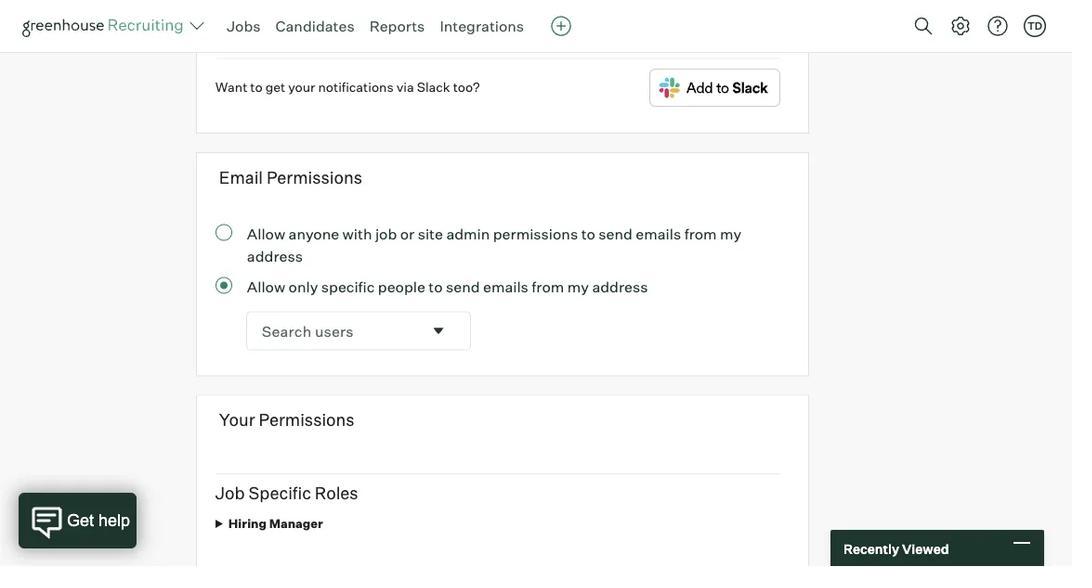 Task type: describe. For each thing, give the bounding box(es) containing it.
slack
[[417, 79, 450, 95]]

btn add to slack image
[[649, 68, 781, 107]]

email
[[304, 13, 336, 29]]

jobs
[[227, 17, 261, 35]]

hiring manager
[[228, 517, 323, 532]]

contains
[[339, 13, 390, 29]]

1 vertical spatial from
[[532, 277, 564, 296]]

jobs link
[[227, 17, 261, 35]]

via
[[396, 79, 414, 95]]

viewed
[[902, 541, 949, 557]]

this
[[275, 13, 301, 29]]

or
[[400, 224, 415, 243]]

today.
[[583, 13, 619, 29]]

anyone
[[289, 224, 339, 243]]

specific
[[249, 483, 311, 504]]

your
[[219, 410, 255, 431]]

your
[[288, 79, 315, 95]]

1 horizontal spatial address
[[592, 277, 648, 296]]

permissions for your permissions
[[259, 410, 355, 431]]

greenhouse recruiting image
[[22, 15, 190, 37]]

td button
[[1024, 15, 1046, 37]]

allow for allow only specific people to send emails from my address
[[247, 277, 285, 296]]

1 vertical spatial emails
[[483, 277, 529, 296]]

get
[[266, 79, 286, 95]]

only
[[289, 277, 318, 296]]

0 horizontal spatial my
[[568, 277, 589, 296]]

btn-add-to-slack link
[[649, 68, 781, 111]]

must
[[508, 13, 538, 29]]

toggle flyout image
[[429, 322, 448, 341]]

integrations
[[440, 17, 524, 35]]

list
[[403, 13, 421, 29]]

this email contains a list of interviews i must attend today.
[[275, 13, 619, 29]]

permissions for email permissions
[[267, 167, 363, 188]]

want
[[215, 79, 247, 95]]



Task type: locate. For each thing, give the bounding box(es) containing it.
1 horizontal spatial send
[[599, 224, 633, 243]]

0 horizontal spatial send
[[446, 277, 480, 296]]

td
[[1028, 20, 1043, 32]]

1 horizontal spatial emails
[[636, 224, 681, 243]]

0 horizontal spatial emails
[[483, 277, 529, 296]]

2 horizontal spatial to
[[581, 224, 596, 243]]

send up toggle flyout image
[[446, 277, 480, 296]]

attend
[[541, 13, 580, 29]]

0 vertical spatial permissions
[[267, 167, 363, 188]]

to left get
[[250, 79, 263, 95]]

address inside allow anyone with job or site admin permissions to send emails from my address
[[247, 247, 303, 265]]

0 vertical spatial to
[[250, 79, 263, 95]]

2 allow from the top
[[247, 277, 285, 296]]

emails
[[636, 224, 681, 243], [483, 277, 529, 296]]

0 horizontal spatial to
[[250, 79, 263, 95]]

1 vertical spatial permissions
[[259, 410, 355, 431]]

allow
[[247, 224, 285, 243], [247, 277, 285, 296]]

i
[[501, 13, 505, 29]]

configure image
[[950, 15, 972, 37]]

send right the permissions
[[599, 224, 633, 243]]

from inside allow anyone with job or site admin permissions to send emails from my address
[[685, 224, 717, 243]]

interviews
[[438, 13, 499, 29]]

0 vertical spatial address
[[247, 247, 303, 265]]

integrations link
[[440, 17, 524, 35]]

reports
[[370, 17, 425, 35]]

allow anyone with job or site admin permissions to send emails from my address
[[247, 224, 742, 265]]

with
[[343, 224, 372, 243]]

roles
[[315, 483, 358, 504]]

Search users text field
[[247, 313, 422, 350]]

1 horizontal spatial from
[[685, 224, 717, 243]]

0 horizontal spatial from
[[532, 277, 564, 296]]

1 vertical spatial to
[[581, 224, 596, 243]]

want to get your notifications via slack too?
[[215, 79, 480, 95]]

2 vertical spatial to
[[429, 277, 443, 296]]

1 vertical spatial allow
[[247, 277, 285, 296]]

1 horizontal spatial my
[[720, 224, 742, 243]]

of
[[423, 13, 435, 29]]

job
[[215, 483, 245, 504]]

candidates link
[[276, 17, 355, 35]]

None field
[[247, 313, 470, 350]]

1 horizontal spatial to
[[429, 277, 443, 296]]

send
[[599, 224, 633, 243], [446, 277, 480, 296]]

to
[[250, 79, 263, 95], [581, 224, 596, 243], [429, 277, 443, 296]]

email permissions
[[219, 167, 363, 188]]

permissions right 'your'
[[259, 410, 355, 431]]

emails inside allow anyone with job or site admin permissions to send emails from my address
[[636, 224, 681, 243]]

0 horizontal spatial address
[[247, 247, 303, 265]]

allow inside allow anyone with job or site admin permissions to send emails from my address
[[247, 224, 285, 243]]

manager
[[269, 517, 323, 532]]

0 vertical spatial my
[[720, 224, 742, 243]]

0 vertical spatial from
[[685, 224, 717, 243]]

address
[[247, 247, 303, 265], [592, 277, 648, 296]]

recently viewed
[[844, 541, 949, 557]]

to right the permissions
[[581, 224, 596, 243]]

from
[[685, 224, 717, 243], [532, 277, 564, 296]]

0 vertical spatial allow
[[247, 224, 285, 243]]

a
[[393, 13, 400, 29]]

my
[[720, 224, 742, 243], [568, 277, 589, 296]]

hiring
[[228, 517, 267, 532]]

job specific roles
[[215, 483, 358, 504]]

notifications
[[318, 79, 394, 95]]

allow for allow anyone with job or site admin permissions to send emails from my address
[[247, 224, 285, 243]]

1 allow from the top
[[247, 224, 285, 243]]

td button
[[1020, 11, 1050, 41]]

search image
[[913, 15, 935, 37]]

my inside allow anyone with job or site admin permissions to send emails from my address
[[720, 224, 742, 243]]

candidates
[[276, 17, 355, 35]]

0 vertical spatial emails
[[636, 224, 681, 243]]

permissions up anyone
[[267, 167, 363, 188]]

to inside allow anyone with job or site admin permissions to send emails from my address
[[581, 224, 596, 243]]

1 vertical spatial address
[[592, 277, 648, 296]]

send inside allow anyone with job or site admin permissions to send emails from my address
[[599, 224, 633, 243]]

site
[[418, 224, 443, 243]]

specific
[[321, 277, 375, 296]]

your permissions
[[219, 410, 355, 431]]

allow only specific people to send emails from my address
[[247, 277, 648, 296]]

job
[[375, 224, 397, 243]]

reports link
[[370, 17, 425, 35]]

allow left only
[[247, 277, 285, 296]]

people
[[378, 277, 425, 296]]

too?
[[453, 79, 480, 95]]

allow left anyone
[[247, 224, 285, 243]]

permissions
[[493, 224, 578, 243]]

0 vertical spatial send
[[599, 224, 633, 243]]

1 vertical spatial my
[[568, 277, 589, 296]]

recently
[[844, 541, 900, 557]]

admin
[[446, 224, 490, 243]]

email
[[219, 167, 263, 188]]

to right people
[[429, 277, 443, 296]]

1 vertical spatial send
[[446, 277, 480, 296]]

permissions
[[267, 167, 363, 188], [259, 410, 355, 431]]



Task type: vqa. For each thing, say whether or not it's contained in the screenshot.
Add to the top
no



